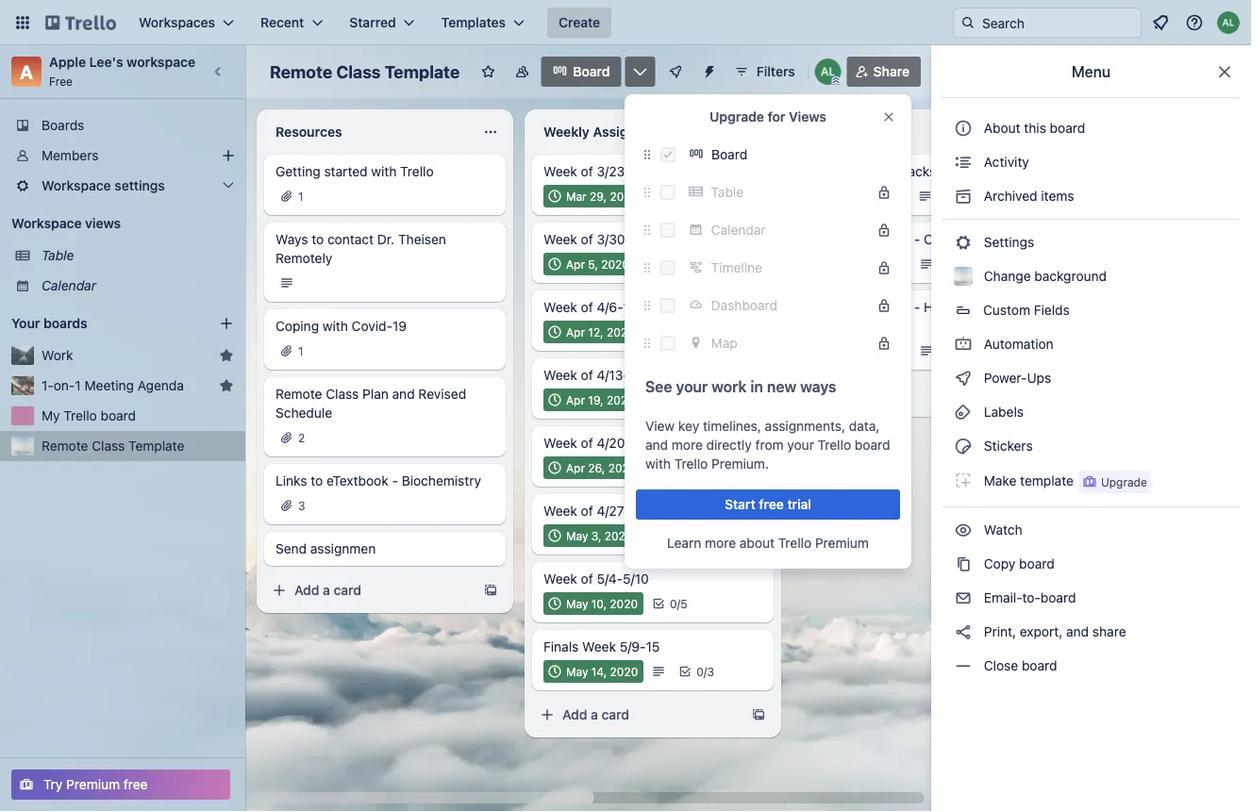 Task type: locate. For each thing, give the bounding box(es) containing it.
2 lab from the top
[[844, 300, 866, 315]]

6 sm image from the top
[[954, 521, 973, 540]]

sm image inside the stickers link
[[954, 437, 973, 456]]

try
[[43, 777, 63, 793]]

upgrade left for
[[710, 109, 765, 125]]

card for links to etextbook - biochemistry
[[334, 583, 362, 598]]

/ down week of 3/30-4/5 "link"
[[669, 258, 672, 271]]

of up apr 26, 2020 checkbox
[[581, 436, 593, 451]]

2 sm image from the top
[[954, 369, 973, 388]]

class left the plan
[[326, 387, 359, 402]]

boards
[[43, 316, 87, 331]]

may 14, 2020 for hexokinase
[[834, 345, 906, 358]]

/ down week of 4/27-5/3 link
[[672, 530, 676, 543]]

1 horizontal spatial 3
[[707, 666, 715, 679]]

class inside board name text box
[[336, 61, 381, 82]]

Apr 5, 2020 checkbox
[[544, 253, 635, 276]]

/ down "finals week 5/9-15" link
[[704, 666, 707, 679]]

1-on-1 meeting agenda button
[[42, 377, 211, 396]]

sm image left print,
[[954, 623, 973, 642]]

0 / 10 down week of 4/20-26 link
[[669, 462, 692, 475]]

1 lab from the top
[[844, 232, 866, 247]]

1 horizontal spatial your
[[788, 438, 815, 453]]

1 vertical spatial table
[[42, 248, 74, 263]]

6 of from the top
[[581, 504, 593, 519]]

may for week of 4/27-5/3
[[566, 530, 588, 543]]

remote up the schedule
[[276, 387, 322, 402]]

track up change
[[981, 232, 1014, 247]]

week for week of 4/20-26
[[544, 436, 578, 451]]

2020 for 5/3
[[605, 530, 633, 543]]

may left 10,
[[566, 598, 588, 611]]

free right try
[[124, 777, 148, 793]]

contact
[[328, 232, 374, 247]]

with inside view key timelines, assignments, data, and more directly from your trello board with trello premium.
[[646, 456, 671, 472]]

1 vertical spatial 0 / 10
[[665, 530, 688, 543]]

premium down the start free trial link
[[816, 536, 869, 551]]

/ down week of 4/20-26 link
[[676, 462, 679, 475]]

0 vertical spatial table
[[711, 185, 744, 200]]

to right links
[[311, 473, 323, 489]]

workspace inside dropdown button
[[42, 178, 111, 194]]

track for final lab report - catalase track
[[981, 232, 1014, 247]]

/ right see
[[674, 394, 678, 407]]

board left customize views 'icon'
[[573, 64, 610, 79]]

apple lee (applelee29) image
[[1218, 11, 1240, 34]]

sm image inside labels link
[[954, 403, 973, 422]]

19 down ways to contact dr. theisen remotely link
[[393, 319, 407, 334]]

getting started with trello
[[276, 164, 434, 179]]

2 vertical spatial class
[[92, 438, 125, 454]]

may 14, 2020 down finals week 5/9-15
[[566, 666, 638, 679]]

start free trial link
[[636, 490, 901, 520]]

of up "may 3, 2020" checkbox
[[581, 504, 593, 519]]

0 vertical spatial 10
[[679, 462, 692, 475]]

7 sm image from the top
[[954, 555, 973, 574]]

0 vertical spatial board
[[573, 64, 610, 79]]

0 vertical spatial add a card button
[[800, 379, 1012, 410]]

10 for 5/3
[[676, 530, 688, 543]]

and inside remote class plan and revised schedule
[[392, 387, 415, 402]]

week of 4/13-19 link
[[544, 366, 763, 385]]

1 vertical spatial final
[[812, 300, 840, 315]]

7 of from the top
[[581, 572, 593, 587]]

1 horizontal spatial add a card
[[563, 708, 630, 723]]

resources
[[276, 124, 342, 140]]

sm image inside print, export, and share link
[[954, 623, 973, 642]]

Apr 19, 2020 checkbox
[[544, 389, 641, 412]]

1 horizontal spatial and
[[646, 438, 668, 453]]

ways
[[276, 232, 308, 247]]

5/4-
[[597, 572, 623, 587]]

/ down week of 5/4-5/10 link
[[677, 598, 681, 611]]

remote class template down my trello board
[[42, 438, 184, 454]]

a down the send assignmen
[[323, 583, 330, 598]]

remote class template down starred
[[270, 61, 460, 82]]

1 horizontal spatial template
[[385, 61, 460, 82]]

of left 4/6-
[[581, 300, 593, 315]]

assignments
[[593, 124, 676, 140]]

sm image left email-
[[954, 589, 973, 608]]

class inside remote class plan and revised schedule
[[326, 387, 359, 402]]

remote inside remote class plan and revised schedule
[[276, 387, 322, 402]]

sm image inside email-to-board link
[[954, 589, 973, 608]]

add a card down the send assignmen
[[295, 583, 362, 598]]

remote for remote class template link
[[42, 438, 88, 454]]

sm image inside watch link
[[954, 521, 973, 540]]

sm image left make on the right bottom of the page
[[954, 471, 973, 490]]

2 horizontal spatial add
[[831, 387, 856, 402]]

4/20-
[[597, 436, 631, 451]]

apr for week of 4/13-19
[[566, 394, 585, 407]]

recent
[[261, 15, 304, 30]]

2 vertical spatial a
[[591, 708, 598, 723]]

may 14, 2020 checkbox for final lab report - catalase track
[[812, 253, 912, 276]]

lab for final lab report - hexokinase track
[[844, 300, 866, 315]]

0 horizontal spatial add a card
[[295, 583, 362, 598]]

add down send at left
[[295, 583, 319, 598]]

0 horizontal spatial your
[[676, 378, 708, 396]]

remote class template
[[270, 61, 460, 82], [42, 438, 184, 454]]

custom fields
[[984, 303, 1070, 318]]

week for week of 4/27-5/3
[[544, 504, 578, 519]]

1 vertical spatial report
[[870, 300, 911, 315]]

to inside ways to contact dr. theisen remotely
[[312, 232, 324, 247]]

0 / 10 down week of 4/27-5/3 link
[[665, 530, 688, 543]]

learn
[[667, 536, 702, 551]]

template
[[1021, 473, 1074, 489]]

about
[[740, 536, 775, 551]]

back to home image
[[45, 8, 116, 38]]

1 sm image from the top
[[954, 187, 973, 206]]

1 vertical spatial card
[[334, 583, 362, 598]]

watch link
[[943, 515, 1240, 546]]

workspace down members
[[42, 178, 111, 194]]

1 final from the top
[[812, 232, 840, 247]]

1 vertical spatial and
[[646, 438, 668, 453]]

automation link
[[943, 329, 1240, 360]]

week up the apr 12, 2020 checkbox
[[544, 300, 578, 315]]

a up data,
[[859, 387, 866, 402]]

remote down 'my'
[[42, 438, 88, 454]]

sm image left watch
[[954, 521, 973, 540]]

more
[[672, 438, 703, 453], [705, 536, 736, 551]]

may 14, 2020 for catalase
[[834, 258, 906, 271]]

0 vertical spatial report
[[870, 232, 911, 247]]

with
[[371, 164, 397, 179], [323, 319, 348, 334], [646, 456, 671, 472]]

star or unstar board image
[[481, 64, 496, 79]]

2 vertical spatial remote
[[42, 438, 88, 454]]

remote inside board name text box
[[270, 61, 333, 82]]

1 horizontal spatial add
[[563, 708, 588, 723]]

apr for week of 4/6-12
[[566, 326, 585, 339]]

5 of from the top
[[581, 436, 593, 451]]

2 vertical spatial card
[[602, 708, 630, 723]]

1 vertical spatial to
[[311, 473, 323, 489]]

2 final from the top
[[812, 300, 840, 315]]

workspace
[[42, 178, 111, 194], [11, 216, 82, 231]]

1 vertical spatial add a card button
[[264, 576, 476, 606]]

board inside email-to-board link
[[1041, 590, 1077, 606]]

apple lee's workspace free
[[49, 54, 196, 88]]

may for week of 5/4-5/10
[[566, 598, 588, 611]]

0 horizontal spatial a
[[323, 583, 330, 598]]

change
[[984, 269, 1031, 284]]

0 for 5/10
[[670, 598, 677, 611]]

sm image inside copy board link
[[954, 555, 973, 574]]

report down apr 23, 2020 at the top right of the page
[[870, 232, 911, 247]]

5/3
[[631, 504, 651, 519]]

with right started
[[371, 164, 397, 179]]

sm image
[[954, 187, 973, 206], [954, 233, 973, 252], [954, 335, 973, 354], [954, 437, 973, 456], [954, 471, 973, 490], [954, 521, 973, 540], [954, 555, 973, 574], [954, 623, 973, 642], [954, 657, 973, 676]]

sm image inside close board link
[[954, 657, 973, 676]]

power ups image
[[668, 64, 683, 79]]

1 vertical spatial track
[[812, 319, 845, 334]]

remote class plan and revised schedule link
[[276, 385, 495, 423]]

0 vertical spatial remote
[[270, 61, 333, 82]]

template inside board name text box
[[385, 61, 460, 82]]

- right etextbook
[[392, 473, 398, 489]]

1 vertical spatial may 14, 2020
[[834, 345, 906, 358]]

final for final lab report - catalase track
[[812, 232, 840, 247]]

week for week of 4/13-19
[[544, 368, 578, 383]]

2020 for 12
[[607, 326, 635, 339]]

19
[[393, 319, 407, 334], [630, 368, 644, 383]]

may 14, 2020 checkbox for final lab report - hexokinase track
[[812, 340, 912, 362]]

work
[[712, 378, 747, 396]]

2 vertical spatial add a card
[[563, 708, 630, 723]]

final lab report - catalase track link
[[812, 230, 1031, 249]]

finals week 5/9-15
[[544, 640, 660, 655]]

19 inside week of 4/13-19 link
[[630, 368, 644, 383]]

may for finals week 5/9-15
[[566, 666, 588, 679]]

archived
[[984, 188, 1038, 204]]

lab inside the final lab report - hexokinase track
[[844, 300, 866, 315]]

board for the bottommost board link
[[712, 147, 748, 162]]

power-ups link
[[943, 363, 1240, 394]]

links to etextbook - biochemistry link
[[276, 472, 495, 491]]

1 vertical spatial a
[[323, 583, 330, 598]]

4 sm image from the top
[[954, 437, 973, 456]]

apr inside option
[[566, 258, 585, 271]]

remote class template inside board name text box
[[270, 61, 460, 82]]

0 horizontal spatial add
[[295, 583, 319, 598]]

add a card button down the send assignmen link
[[264, 576, 476, 606]]

2 report from the top
[[870, 300, 911, 315]]

3 sm image from the top
[[954, 335, 973, 354]]

apr 5, 2020
[[566, 258, 630, 271]]

0 horizontal spatial track
[[812, 319, 845, 334]]

3 sm image from the top
[[954, 403, 973, 422]]

2020 for 19
[[607, 394, 635, 407]]

add a card button up data,
[[800, 379, 1012, 410]]

1 sm image from the top
[[954, 153, 973, 172]]

your right see
[[676, 378, 708, 396]]

more right 'learn' at the right
[[705, 536, 736, 551]]

remote class template link
[[42, 437, 234, 456]]

0 left 8
[[670, 190, 677, 203]]

0 horizontal spatial calendar
[[42, 278, 96, 294]]

1 horizontal spatial premium
[[816, 536, 869, 551]]

1 horizontal spatial track
[[981, 232, 1014, 247]]

19 for covid-
[[393, 319, 407, 334]]

add
[[831, 387, 856, 402], [295, 583, 319, 598], [563, 708, 588, 723]]

sm image inside the automation link
[[954, 335, 973, 354]]

4 sm image from the top
[[954, 589, 973, 608]]

create button
[[548, 8, 612, 38]]

may inside option
[[566, 666, 588, 679]]

1 vertical spatial 1
[[298, 345, 304, 358]]

sm image up catalase
[[954, 187, 973, 206]]

workspace visible image
[[515, 64, 530, 79]]

0 vertical spatial remote class template
[[270, 61, 460, 82]]

fields
[[1034, 303, 1070, 318]]

1 horizontal spatial 19
[[630, 368, 644, 383]]

0 horizontal spatial more
[[672, 438, 703, 453]]

card up data,
[[870, 387, 898, 402]]

May 14, 2020 checkbox
[[812, 253, 912, 276], [812, 340, 912, 362]]

9 sm image from the top
[[954, 657, 973, 676]]

0 vertical spatial 3
[[298, 499, 305, 513]]

2020 inside 'checkbox'
[[607, 394, 635, 407]]

2 vertical spatial and
[[1067, 624, 1089, 640]]

create from template… image
[[483, 583, 498, 598]]

Weekly Assignments text field
[[532, 117, 740, 147]]

1 horizontal spatial upgrade
[[1102, 476, 1148, 489]]

2 vertical spatial 1
[[75, 378, 81, 394]]

sm image left activity
[[954, 153, 973, 172]]

of for 4/6-
[[581, 300, 593, 315]]

0 left 6
[[662, 258, 669, 271]]

work button
[[42, 346, 211, 365]]

may 14, 2020 checkbox down the final lab report - hexokinase track
[[812, 340, 912, 362]]

weekly
[[544, 124, 590, 140]]

2020 right 3,
[[605, 530, 633, 543]]

0 vertical spatial free
[[759, 497, 784, 513]]

remote class template inside remote class template link
[[42, 438, 184, 454]]

0 horizontal spatial card
[[334, 583, 362, 598]]

19 left see
[[630, 368, 644, 383]]

2 horizontal spatial add a card
[[831, 387, 898, 402]]

0 vertical spatial track
[[981, 232, 1014, 247]]

1 horizontal spatial calendar
[[711, 222, 766, 238]]

2 vertical spatial add a card button
[[532, 700, 744, 731]]

this member is an admin of this board. image
[[832, 76, 841, 85]]

add for links to etextbook - biochemistry
[[295, 583, 319, 598]]

mar
[[566, 190, 587, 203]]

May 3, 2020 checkbox
[[544, 525, 639, 548]]

of inside "link"
[[581, 232, 593, 247]]

- for hexokinase
[[914, 300, 921, 315]]

2 horizontal spatial and
[[1067, 624, 1089, 640]]

1 inside button
[[75, 378, 81, 394]]

1 for getting
[[298, 190, 304, 203]]

1 horizontal spatial remote class template
[[270, 61, 460, 82]]

stickers link
[[943, 431, 1240, 462]]

and down the view
[[646, 438, 668, 453]]

1 vertical spatial upgrade
[[1102, 476, 1148, 489]]

upgrade inside button
[[1102, 476, 1148, 489]]

2 sm image from the top
[[954, 233, 973, 252]]

1 vertical spatial board link
[[683, 140, 901, 170]]

calendar up boards
[[42, 278, 96, 294]]

card down assignmen
[[334, 583, 362, 598]]

1 vertical spatial premium
[[66, 777, 120, 793]]

0 vertical spatial workspace
[[42, 178, 111, 194]]

remote
[[270, 61, 333, 82], [276, 387, 322, 402], [42, 438, 88, 454]]

board right 'this'
[[1050, 120, 1086, 136]]

0 vertical spatial template
[[385, 61, 460, 82]]

/ for week of 4/20-26
[[676, 462, 679, 475]]

apr for week of 4/20-26
[[566, 462, 585, 475]]

of up the mar 29, 2020 checkbox
[[581, 164, 593, 179]]

1 vertical spatial class
[[326, 387, 359, 402]]

apr 12, 2020
[[566, 326, 635, 339]]

week inside "link"
[[544, 232, 578, 247]]

board for board link to the left
[[573, 64, 610, 79]]

apple lee (applelee29) image
[[815, 59, 842, 85]]

sm image left copy
[[954, 555, 973, 574]]

sm image inside power-ups link
[[954, 369, 973, 388]]

2 starred icon image from the top
[[219, 379, 234, 394]]

starred icon image
[[219, 348, 234, 363], [219, 379, 234, 394]]

track inside the final lab report - hexokinase track
[[812, 319, 845, 334]]

report for hexokinase
[[870, 300, 911, 315]]

track for final lab report - hexokinase track
[[812, 319, 845, 334]]

0 down "finals week 5/9-15" link
[[697, 666, 704, 679]]

close board
[[981, 658, 1058, 674]]

make template
[[981, 473, 1074, 489]]

May 10, 2020 checkbox
[[544, 593, 644, 615]]

14, down finals week 5/9-15
[[592, 666, 607, 679]]

sm image
[[954, 153, 973, 172], [954, 369, 973, 388], [954, 403, 973, 422], [954, 589, 973, 608]]

14, down the final lab report - hexokinase track
[[860, 345, 875, 358]]

week up "may 3, 2020" checkbox
[[544, 504, 578, 519]]

1 vertical spatial starred icon image
[[219, 379, 234, 394]]

1 horizontal spatial table
[[711, 185, 744, 200]]

apr 19, 2020
[[566, 394, 635, 407]]

workspace settings
[[42, 178, 165, 194]]

track
[[981, 232, 1014, 247], [812, 319, 845, 334]]

5 sm image from the top
[[954, 471, 973, 490]]

0 for 26
[[669, 462, 676, 475]]

2 of from the top
[[581, 232, 593, 247]]

may down the finals
[[566, 666, 588, 679]]

add a card button for links to etextbook - biochemistry
[[264, 576, 476, 606]]

1 starred icon image from the top
[[219, 348, 234, 363]]

2020 right '23,'
[[877, 190, 905, 203]]

sm image inside activity link
[[954, 153, 973, 172]]

0 vertical spatial with
[[371, 164, 397, 179]]

0 horizontal spatial board
[[573, 64, 610, 79]]

lab down apr 23, 2020 checkbox on the top
[[844, 232, 866, 247]]

sm image inside settings link
[[954, 233, 973, 252]]

may 14, 2020 checkbox down final lab report - catalase track
[[812, 253, 912, 276]]

0 / 10 for 26
[[669, 462, 692, 475]]

sm image left power-
[[954, 369, 973, 388]]

card for week of 4/20-26
[[602, 708, 630, 723]]

1 vertical spatial lab
[[844, 300, 866, 315]]

add down may 14, 2020 option
[[563, 708, 588, 723]]

1 vertical spatial remote class template
[[42, 438, 184, 454]]

0 vertical spatial a
[[859, 387, 866, 402]]

apr left '12,'
[[566, 326, 585, 339]]

premium right try
[[66, 777, 120, 793]]

19,
[[588, 394, 604, 407]]

table link
[[42, 246, 234, 265]]

email-
[[984, 590, 1023, 606]]

final for final lab report - hexokinase track
[[812, 300, 840, 315]]

1 vertical spatial add
[[295, 583, 319, 598]]

sm image for make template
[[954, 471, 973, 490]]

1 report from the top
[[870, 232, 911, 247]]

final up ways
[[812, 300, 840, 315]]

2020 right 10,
[[610, 598, 638, 611]]

sm image for archived items
[[954, 187, 973, 206]]

0 horizontal spatial free
[[124, 777, 148, 793]]

0 vertical spatial 19
[[393, 319, 407, 334]]

0 vertical spatial and
[[392, 387, 415, 402]]

0 down week of 4/27-5/3 link
[[665, 530, 672, 543]]

week for week of 4/6-12
[[544, 300, 578, 315]]

1
[[298, 190, 304, 203], [298, 345, 304, 358], [75, 378, 81, 394]]

1 vertical spatial 10
[[676, 530, 688, 543]]

table right 8
[[711, 185, 744, 200]]

3 down links
[[298, 499, 305, 513]]

0 vertical spatial class
[[336, 61, 381, 82]]

primary element
[[0, 0, 1252, 45]]

1 vertical spatial with
[[323, 319, 348, 334]]

my trello board link
[[42, 407, 234, 426]]

1 of from the top
[[581, 164, 593, 179]]

may left 3,
[[566, 530, 588, 543]]

from
[[756, 438, 784, 453]]

4/27-
[[597, 504, 631, 519]]

2 may 14, 2020 checkbox from the top
[[812, 340, 912, 362]]

0 vertical spatial may 14, 2020 checkbox
[[812, 253, 912, 276]]

1 vertical spatial remote
[[276, 387, 322, 402]]

boards link
[[0, 110, 245, 141]]

14,
[[860, 258, 875, 271], [860, 345, 875, 358], [592, 666, 607, 679]]

0 for 5/3
[[665, 530, 672, 543]]

week of 4/20-26 link
[[544, 434, 763, 453]]

0 vertical spatial board link
[[541, 57, 622, 87]]

settings
[[981, 235, 1035, 250]]

sm image for settings
[[954, 233, 973, 252]]

week of 4/6-12 link
[[544, 298, 763, 317]]

3 of from the top
[[581, 300, 593, 315]]

0 vertical spatial more
[[672, 438, 703, 453]]

0 notifications image
[[1150, 11, 1172, 34]]

background
[[1035, 269, 1107, 284]]

your down assignments, at the bottom
[[788, 438, 815, 453]]

to-
[[1023, 590, 1041, 606]]

5/10
[[623, 572, 649, 587]]

/ down week of 4/6-12 link
[[674, 326, 678, 339]]

1 horizontal spatial board link
[[683, 140, 901, 170]]

a for week of 4/20-26
[[591, 708, 598, 723]]

my
[[42, 408, 60, 424]]

week of 4/27-5/3
[[544, 504, 651, 519]]

1 vertical spatial add a card
[[295, 583, 362, 598]]

final inside the final lab report - hexokinase track
[[812, 300, 840, 315]]

apple
[[49, 54, 86, 70]]

upgrade for upgrade for views
[[710, 109, 765, 125]]

report inside the final lab report - hexokinase track
[[870, 300, 911, 315]]

1 vertical spatial your
[[788, 438, 815, 453]]

1 horizontal spatial card
[[602, 708, 630, 723]]

starred
[[350, 15, 396, 30]]

26
[[631, 436, 647, 451]]

8 sm image from the top
[[954, 623, 973, 642]]

your boards
[[11, 316, 87, 331]]

apr inside 'checkbox'
[[566, 394, 585, 407]]

0 vertical spatial premium
[[816, 536, 869, 551]]

1 vertical spatial 19
[[630, 368, 644, 383]]

table down workspace views
[[42, 248, 74, 263]]

automation image
[[695, 57, 721, 83]]

sm image for stickers
[[954, 437, 973, 456]]

your
[[676, 378, 708, 396], [788, 438, 815, 453]]

2020
[[610, 190, 638, 203], [877, 190, 905, 203], [602, 258, 630, 271], [878, 258, 906, 271], [607, 326, 635, 339], [878, 345, 906, 358], [607, 394, 635, 407], [609, 462, 637, 475], [605, 530, 633, 543], [610, 598, 638, 611], [610, 666, 638, 679]]

board down data,
[[855, 438, 891, 453]]

calendar up timeline
[[711, 222, 766, 238]]

board down upgrade for views
[[712, 147, 748, 162]]

starred icon image for work
[[219, 348, 234, 363]]

started
[[324, 164, 368, 179]]

1 vertical spatial 14,
[[860, 345, 875, 358]]

0 vertical spatial may 14, 2020
[[834, 258, 906, 271]]

1 horizontal spatial a
[[591, 708, 598, 723]]

week up apr 5, 2020 option
[[544, 232, 578, 247]]

your boards with 4 items element
[[11, 312, 191, 335]]

sm image for copy board
[[954, 555, 973, 574]]

3 down "finals week 5/9-15" link
[[707, 666, 715, 679]]

2020 down final lab report - catalase track
[[878, 258, 906, 271]]

Mar 29, 2020 checkbox
[[544, 185, 644, 208]]

trello right about
[[779, 536, 812, 551]]

remote for "remote class plan and revised schedule" link in the left of the page
[[276, 387, 322, 402]]

1 vertical spatial board
[[712, 147, 748, 162]]

of for 3/23-
[[581, 164, 593, 179]]

0 left 5
[[670, 598, 677, 611]]

2020 for 26
[[609, 462, 637, 475]]

week up apr 26, 2020 checkbox
[[544, 436, 578, 451]]

0 vertical spatial 14,
[[860, 258, 875, 271]]

of for 4/13-
[[581, 368, 593, 383]]

add a card button down may 14, 2020 option
[[532, 700, 744, 731]]

report for catalase
[[870, 232, 911, 247]]

- inside the final lab report - hexokinase track
[[914, 300, 921, 315]]

of up apr 5, 2020 option
[[581, 232, 593, 247]]

4 of from the top
[[581, 368, 593, 383]]

0 horizontal spatial 19
[[393, 319, 407, 334]]

19 inside 'coping with covid-19' link
[[393, 319, 407, 334]]

sm image inside archived items link
[[954, 187, 973, 206]]

of left 5/4-
[[581, 572, 593, 587]]

workspace for workspace views
[[11, 216, 82, 231]]

2020 for 15
[[610, 666, 638, 679]]

2020 for 5/10
[[610, 598, 638, 611]]

1 may 14, 2020 checkbox from the top
[[812, 253, 912, 276]]

board link down create button at left top
[[541, 57, 622, 87]]

final lab report - hexokinase track
[[812, 300, 994, 334]]

custom
[[984, 303, 1031, 318]]

0 vertical spatial calendar
[[711, 222, 766, 238]]

export,
[[1020, 624, 1063, 640]]

1 vertical spatial more
[[705, 536, 736, 551]]



Task type: vqa. For each thing, say whether or not it's contained in the screenshot.


Task type: describe. For each thing, give the bounding box(es) containing it.
share
[[874, 64, 910, 79]]

0 down week of 4/6-12 link
[[667, 326, 674, 339]]

filters button
[[729, 57, 801, 87]]

power-ups
[[981, 371, 1055, 386]]

0 vertical spatial card
[[870, 387, 898, 402]]

Apr 26, 2020 checkbox
[[544, 457, 642, 480]]

3/23-
[[597, 164, 631, 179]]

apr left '23,'
[[834, 190, 853, 203]]

May 14, 2020 checkbox
[[544, 661, 644, 683]]

to for etextbook
[[311, 473, 323, 489]]

workspaces
[[139, 15, 215, 30]]

more inside view key timelines, assignments, data, and more directly from your trello board with trello premium.
[[672, 438, 703, 453]]

/ for week of 3/23-3/29
[[677, 190, 681, 203]]

sm image for power-ups
[[954, 369, 973, 388]]

0 for 4/5
[[662, 258, 669, 271]]

view
[[646, 419, 675, 434]]

and inside view key timelines, assignments, data, and more directly from your trello board with trello premium.
[[646, 438, 668, 453]]

7
[[678, 394, 684, 407]]

0 vertical spatial add
[[831, 387, 856, 402]]

week of 3/23-3/29 link
[[544, 162, 763, 181]]

add a card button for week of 4/20-26
[[532, 700, 744, 731]]

workspace for workspace settings
[[42, 178, 111, 194]]

your inside view key timelines, assignments, data, and more directly from your trello board with trello premium.
[[788, 438, 815, 453]]

apr 23, 2020
[[834, 190, 905, 203]]

share button
[[847, 57, 921, 87]]

1 for coping
[[298, 345, 304, 358]]

copy board
[[981, 556, 1055, 572]]

about this board
[[984, 120, 1086, 136]]

0 /
[[667, 326, 678, 339]]

3/30-
[[597, 232, 631, 247]]

sm image for activity
[[954, 153, 973, 172]]

hexokinase
[[924, 300, 994, 315]]

1 horizontal spatial free
[[759, 497, 784, 513]]

week for week of 3/23-3/29
[[544, 164, 578, 179]]

trello down resources text box
[[400, 164, 434, 179]]

see your work in new ways
[[646, 378, 837, 396]]

1 vertical spatial template
[[128, 438, 184, 454]]

a for links to etextbook - biochemistry
[[323, 583, 330, 598]]

members
[[42, 148, 99, 163]]

weekly assignments
[[544, 124, 676, 140]]

week of 5/4-5/10 link
[[544, 570, 763, 589]]

directly
[[707, 438, 752, 453]]

lab for final lab report - catalase track
[[844, 232, 866, 247]]

14, for final lab report - hexokinase track
[[860, 345, 875, 358]]

/ for week of 5/4-5/10
[[677, 598, 681, 611]]

14, inside option
[[592, 666, 607, 679]]

week of 3/30-4/5 link
[[544, 230, 763, 249]]

send
[[276, 541, 307, 557]]

to for contact
[[312, 232, 324, 247]]

2020 for 3/29
[[610, 190, 638, 203]]

may down apr 23, 2020 checkbox on the top
[[834, 258, 857, 271]]

- left both
[[855, 164, 861, 179]]

apple lee's workspace link
[[49, 54, 196, 70]]

of for 5/4-
[[581, 572, 593, 587]]

5/9-
[[620, 640, 646, 655]]

both
[[864, 164, 893, 179]]

sm image for watch
[[954, 521, 973, 540]]

board inside view key timelines, assignments, data, and more directly from your trello board with trello premium.
[[855, 438, 891, 453]]

etextbook
[[327, 473, 389, 489]]

archived items
[[981, 188, 1075, 204]]

/ for week of 4/13-19
[[674, 394, 678, 407]]

week for week of 5/4-5/10
[[544, 572, 578, 587]]

week of 4/27-5/3 link
[[544, 502, 763, 521]]

ups
[[1028, 371, 1052, 386]]

0 vertical spatial your
[[676, 378, 708, 396]]

/ for week of 4/27-5/3
[[672, 530, 676, 543]]

may 14, 2020 inside may 14, 2020 option
[[566, 666, 638, 679]]

2020 down the final lab report - hexokinase track
[[878, 345, 906, 358]]

coping with covid-19 link
[[276, 317, 495, 336]]

tracks
[[896, 164, 937, 179]]

0 for 3/29
[[670, 190, 677, 203]]

1-
[[42, 378, 54, 394]]

try premium free button
[[11, 770, 230, 800]]

Search field
[[976, 8, 1141, 37]]

views
[[85, 216, 121, 231]]

14, for final lab report - catalase track
[[860, 258, 875, 271]]

Apr 12, 2020 checkbox
[[544, 321, 641, 344]]

0 / 3
[[697, 666, 715, 679]]

recent button
[[249, 8, 334, 38]]

4/5
[[631, 232, 652, 247]]

a link
[[11, 57, 42, 87]]

add a card for week of 4/20-26
[[563, 708, 630, 723]]

1 horizontal spatial with
[[371, 164, 397, 179]]

26,
[[588, 462, 605, 475]]

revised
[[419, 387, 466, 402]]

table inside table link
[[42, 248, 74, 263]]

close
[[984, 658, 1019, 674]]

sm image for close board
[[954, 657, 973, 676]]

board inside copy board link
[[1020, 556, 1055, 572]]

week of 4/20-26
[[544, 436, 647, 451]]

of for 4/27-
[[581, 504, 593, 519]]

2 horizontal spatial add a card button
[[800, 379, 1012, 410]]

week of 4/6-12
[[544, 300, 637, 315]]

add for week of 4/20-26
[[563, 708, 588, 723]]

free inside 'button'
[[124, 777, 148, 793]]

board inside about this board button
[[1050, 120, 1086, 136]]

week of 5/4-5/10
[[544, 572, 649, 587]]

links
[[276, 473, 307, 489]]

covid-
[[352, 319, 393, 334]]

timeline
[[711, 260, 763, 276]]

week up may 14, 2020 option
[[583, 640, 616, 655]]

trial
[[788, 497, 812, 513]]

may up ways
[[834, 345, 857, 358]]

add board image
[[219, 316, 234, 331]]

15
[[646, 640, 660, 655]]

mar 29, 2020
[[566, 190, 638, 203]]

trello down key
[[675, 456, 708, 472]]

0 / 8
[[670, 190, 688, 203]]

calendar link
[[42, 277, 234, 295]]

search image
[[961, 15, 976, 30]]

open information menu image
[[1186, 13, 1205, 32]]

upgrade for upgrade
[[1102, 476, 1148, 489]]

0 for 19
[[667, 394, 674, 407]]

items
[[1042, 188, 1075, 204]]

6
[[672, 258, 679, 271]]

week for week of 3/30-4/5
[[544, 232, 578, 247]]

remotely
[[276, 251, 333, 266]]

sm image for automation
[[954, 335, 973, 354]]

0 horizontal spatial 3
[[298, 499, 305, 513]]

2020 for 4/5
[[602, 258, 630, 271]]

getting started with trello link
[[276, 162, 495, 181]]

board inside 'my trello board' link
[[101, 408, 136, 424]]

view key timelines, assignments, data, and more directly from your trello board with trello premium.
[[646, 419, 891, 472]]

/ for week of 3/30-4/5
[[669, 258, 672, 271]]

- for catalase
[[914, 232, 921, 247]]

19 for 4/13-
[[630, 368, 644, 383]]

email-to-board link
[[943, 583, 1240, 614]]

customize views image
[[631, 62, 650, 81]]

10,
[[592, 598, 607, 611]]

sm image for email-to-board
[[954, 589, 973, 608]]

workspace views
[[11, 216, 121, 231]]

templates
[[441, 15, 506, 30]]

key
[[679, 419, 700, 434]]

workspace navigation collapse icon image
[[206, 59, 232, 85]]

schedule
[[276, 405, 332, 421]]

1 horizontal spatial more
[[705, 536, 736, 551]]

try premium free
[[43, 777, 148, 793]]

learn more about trello premium link
[[667, 534, 869, 553]]

trello right 'my'
[[64, 408, 97, 424]]

create from template… image
[[751, 708, 767, 723]]

work
[[42, 348, 73, 363]]

plan
[[363, 387, 389, 402]]

stickers
[[981, 438, 1033, 454]]

- for biochemistry
[[392, 473, 398, 489]]

premium inside 'button'
[[66, 777, 120, 793]]

coping with covid-19
[[276, 319, 407, 334]]

map
[[711, 336, 738, 351]]

0 horizontal spatial with
[[323, 319, 348, 334]]

timelines,
[[703, 419, 762, 434]]

of for 4/20-
[[581, 436, 593, 451]]

this
[[1025, 120, 1047, 136]]

getting
[[276, 164, 321, 179]]

Apr 23, 2020 checkbox
[[812, 185, 910, 208]]

assignmen
[[310, 541, 376, 557]]

filters
[[757, 64, 795, 79]]

10 for 26
[[679, 462, 692, 475]]

starred icon image for 1-on-1 meeting agenda
[[219, 379, 234, 394]]

0 horizontal spatial board link
[[541, 57, 622, 87]]

apr for week of 3/30-4/5
[[566, 258, 585, 271]]

12,
[[588, 326, 604, 339]]

of for 3/30-
[[581, 232, 593, 247]]

0 / 10 for 5/3
[[665, 530, 688, 543]]

watch
[[981, 522, 1027, 538]]

8
[[681, 190, 688, 203]]

class for "remote class plan and revised schedule" link in the left of the page
[[326, 387, 359, 402]]

add a card for links to etextbook - biochemistry
[[295, 583, 362, 598]]

close popover image
[[882, 110, 897, 125]]

agenda
[[138, 378, 184, 394]]

start free trial
[[725, 497, 812, 513]]

share
[[1093, 624, 1127, 640]]

trello down assignments, at the bottom
[[818, 438, 852, 453]]

1 vertical spatial calendar
[[42, 278, 96, 294]]

3/29
[[631, 164, 659, 179]]

activity link
[[943, 147, 1240, 177]]

board inside close board link
[[1022, 658, 1058, 674]]

sm image for print, export, and share
[[954, 623, 973, 642]]

Board name text field
[[261, 57, 469, 87]]

class for remote class template link
[[92, 438, 125, 454]]

0 vertical spatial add a card
[[831, 387, 898, 402]]

Resources text field
[[264, 117, 472, 147]]

sm image for labels
[[954, 403, 973, 422]]



